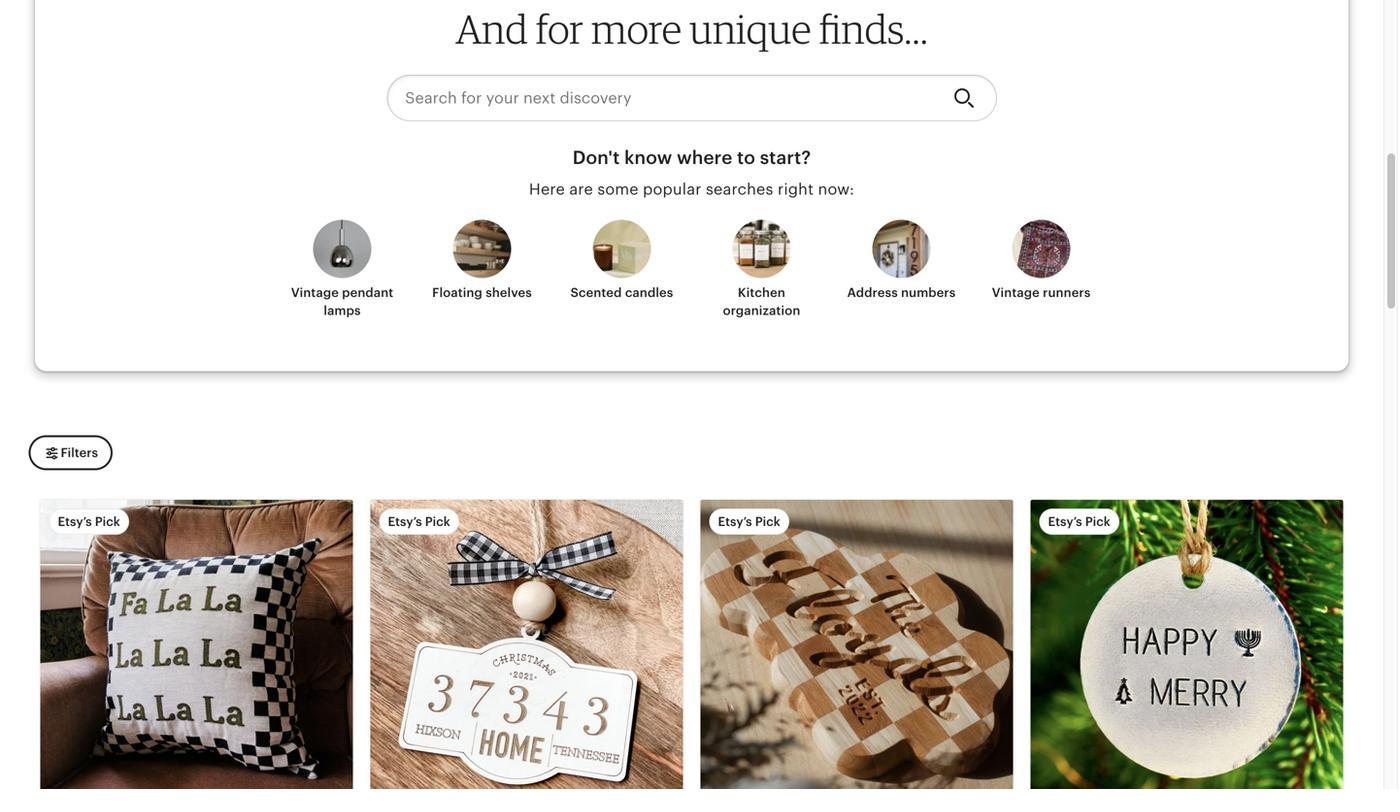 Task type: locate. For each thing, give the bounding box(es) containing it.
etsy's
[[58, 515, 92, 529], [388, 515, 422, 529], [718, 515, 752, 529], [1049, 515, 1083, 529]]

vintage up lamps
[[291, 286, 339, 300]]

1 vintage from the left
[[291, 286, 339, 300]]

1 horizontal spatial vintage
[[992, 286, 1040, 300]]

organization
[[723, 303, 801, 318]]

christmas pillow: fa la la throw pillow, checker holiday cushion, winter home decor, black and white image
[[40, 500, 353, 790]]

scented candles
[[571, 286, 674, 300]]

for
[[536, 5, 584, 53]]

3 etsy's from the left
[[718, 515, 752, 529]]

2 etsy's pick from the left
[[388, 515, 451, 529]]

vintage inside vintage pendant lamps
[[291, 286, 339, 300]]

4 pick from the left
[[1086, 515, 1111, 529]]

shelves
[[486, 286, 532, 300]]

numbers
[[902, 286, 956, 300]]

know
[[625, 147, 673, 168]]

right
[[778, 181, 814, 198]]

1 etsy's pick link from the left
[[40, 500, 353, 790]]

0 horizontal spatial vintage
[[291, 286, 339, 300]]

pick for 'happy merry/happy hanukkah/merry christmas/happy merry/hanukkah decoration/fusioned family/judeo christian/interfaith/gift for jewish family' image
[[1086, 515, 1111, 529]]

don't
[[573, 147, 620, 168]]

3 pick from the left
[[756, 515, 781, 529]]

4 etsy's pick from the left
[[1049, 515, 1111, 529]]

floating
[[432, 286, 483, 300]]

1 pick from the left
[[95, 515, 120, 529]]

2 etsy's from the left
[[388, 515, 422, 529]]

etsy's pick for 4th etsy's pick link from left
[[1049, 515, 1111, 529]]

etsy's pick for second etsy's pick link from the right
[[718, 515, 781, 529]]

etsy's for checkered custom name sign | personalized wedding gift for the newlyweds, family name wall hanging home decor, housewarming gift, small image
[[718, 515, 752, 529]]

3 etsy's pick link from the left
[[701, 500, 1014, 790]]

2 pick from the left
[[425, 515, 451, 529]]

runners
[[1043, 286, 1091, 300]]

vintage
[[291, 286, 339, 300], [992, 286, 1040, 300]]

etsy's for "christmas pillow: fa la la throw pillow, checker holiday cushion, winter home decor, black and white" image
[[58, 515, 92, 529]]

3 etsy's pick from the left
[[718, 515, 781, 529]]

None search field
[[387, 75, 997, 121]]

searches
[[706, 181, 774, 198]]

4 etsy's pick link from the left
[[1031, 500, 1344, 790]]

scented
[[571, 286, 622, 300]]

unique
[[690, 5, 812, 53]]

4 etsy's from the left
[[1049, 515, 1083, 529]]

vintage inside vintage runners link
[[992, 286, 1040, 300]]

vintage for vintage pendant lamps
[[291, 286, 339, 300]]

pick for personalized zip code christmas ornament, home laser cut ornament, hometown local ornament, christmas gift tag, holiday ornament, city image
[[425, 515, 451, 529]]

to
[[737, 147, 756, 168]]

1 etsy's pick from the left
[[58, 515, 120, 529]]

etsy's for 'happy merry/happy hanukkah/merry christmas/happy merry/hanukkah decoration/fusioned family/judeo christian/interfaith/gift for jewish family' image
[[1049, 515, 1083, 529]]

checkered custom name sign | personalized wedding gift for the newlyweds, family name wall hanging home decor, housewarming gift, small image
[[701, 500, 1014, 790]]

start?
[[760, 147, 811, 168]]

pick
[[95, 515, 120, 529], [425, 515, 451, 529], [756, 515, 781, 529], [1086, 515, 1111, 529]]

etsy's for personalized zip code christmas ornament, home laser cut ornament, hometown local ornament, christmas gift tag, holiday ornament, city image
[[388, 515, 422, 529]]

Search for your next discovery text field
[[387, 75, 938, 121]]

floating shelves
[[432, 286, 532, 300]]

etsy's pick link
[[40, 500, 353, 790], [371, 500, 683, 790], [701, 500, 1014, 790], [1031, 500, 1344, 790]]

where
[[677, 147, 733, 168]]

2 etsy's pick link from the left
[[371, 500, 683, 790]]

1 etsy's from the left
[[58, 515, 92, 529]]

2 vintage from the left
[[992, 286, 1040, 300]]

more
[[592, 5, 682, 53]]

etsy's pick
[[58, 515, 120, 529], [388, 515, 451, 529], [718, 515, 781, 529], [1049, 515, 1111, 529]]

and
[[456, 5, 528, 53]]

vintage left runners
[[992, 286, 1040, 300]]

vintage runners link
[[984, 220, 1100, 317]]

address numbers link
[[844, 220, 960, 317]]



Task type: describe. For each thing, give the bounding box(es) containing it.
pick for "christmas pillow: fa la la throw pillow, checker holiday cushion, winter home decor, black and white" image
[[95, 515, 120, 529]]

kitchen
[[738, 286, 786, 300]]

filters
[[61, 446, 98, 461]]

here
[[529, 181, 565, 198]]

floating shelves link
[[424, 220, 541, 317]]

vintage for vintage runners
[[992, 286, 1040, 300]]

vintage pendant lamps link
[[284, 220, 401, 320]]

pick for checkered custom name sign | personalized wedding gift for the newlyweds, family name wall hanging home decor, housewarming gift, small image
[[756, 515, 781, 529]]

some
[[598, 181, 639, 198]]

scented candles link
[[564, 220, 680, 317]]

vintage pendant lamps
[[291, 286, 394, 318]]

kitchen organization
[[723, 286, 801, 318]]

etsy's pick for 4th etsy's pick link from right
[[58, 515, 120, 529]]

now:
[[818, 181, 855, 198]]

happy merry/happy hanukkah/merry christmas/happy merry/hanukkah decoration/fusioned family/judeo christian/interfaith/gift for jewish family image
[[1031, 500, 1344, 790]]

address
[[848, 286, 898, 300]]

vintage runners
[[992, 286, 1091, 300]]

kitchen organization link
[[704, 220, 820, 320]]

pendant
[[342, 286, 394, 300]]

are
[[570, 181, 593, 198]]

address numbers
[[848, 286, 956, 300]]

personalized zip code christmas ornament, home laser cut ornament, hometown local ornament, christmas gift tag, holiday ornament, city image
[[371, 500, 683, 790]]

etsy's pick for second etsy's pick link from left
[[388, 515, 451, 529]]

finds…
[[820, 5, 928, 53]]

lamps
[[324, 303, 361, 318]]

here are some popular searches right now:
[[529, 181, 855, 198]]

popular
[[643, 181, 702, 198]]

and for more unique finds…
[[456, 5, 928, 53]]

candles
[[625, 286, 674, 300]]

don't know where to start?
[[573, 147, 811, 168]]

filters button
[[29, 436, 113, 471]]



Task type: vqa. For each thing, say whether or not it's contained in the screenshot.
89.00
no



